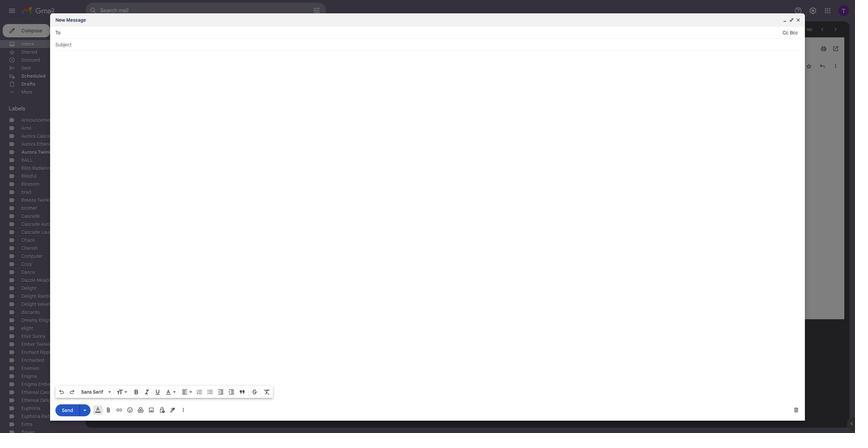 Task type: describe. For each thing, give the bounding box(es) containing it.
brother link
[[21, 205, 37, 212]]

compose button
[[3, 24, 50, 37]]

enigma link
[[21, 374, 37, 380]]

sans serif
[[81, 390, 103, 396]]

enchant ripple link
[[21, 350, 53, 356]]

to link
[[55, 30, 61, 36]]

aurora ethereal link
[[21, 141, 54, 147]]

labels heading
[[9, 106, 71, 112]]

enchant
[[21, 350, 39, 356]]

cherish
[[21, 246, 38, 252]]

starred link
[[21, 49, 37, 55]]

sans serif option
[[80, 389, 107, 396]]

underline ‪(⌘u)‬ image
[[154, 390, 161, 396]]

cascade link
[[21, 214, 40, 220]]

velvet
[[37, 302, 50, 308]]

ethereal cascade link
[[21, 390, 59, 396]]

computer
[[21, 254, 43, 260]]

dazzle meadow link
[[21, 278, 55, 284]]

starred
[[21, 49, 37, 55]]

brad
[[21, 189, 31, 195]]

0 vertical spatial ethereal
[[37, 141, 54, 147]]

sans
[[81, 390, 92, 396]]

send
[[62, 408, 73, 414]]

delight down ethereal cascade link
[[40, 398, 55, 404]]

1 vertical spatial ethereal
[[21, 390, 39, 396]]

euphoria link
[[21, 406, 40, 412]]

insert emoji ‪(⌘⇧2)‬ image
[[127, 407, 133, 414]]

italic ‪(⌘i)‬ image
[[144, 389, 150, 396]]

delight velvet link
[[21, 302, 50, 308]]

chaos link
[[21, 238, 35, 244]]

delight down dazzle at the bottom left
[[21, 286, 36, 292]]

aurora down arno
[[21, 133, 36, 139]]

enchanted
[[21, 358, 44, 364]]

delight link
[[21, 286, 36, 292]]

insert photo image
[[148, 407, 155, 414]]

cozy link
[[21, 262, 32, 268]]

sent link
[[21, 65, 31, 71]]

aurora up aurora twinkle link
[[21, 141, 36, 147]]

discardo link
[[21, 310, 40, 316]]

cascade up ethereal delight link
[[40, 390, 59, 396]]

brad link
[[21, 189, 31, 195]]

snoozed
[[21, 57, 40, 63]]

inbox button
[[141, 46, 153, 52]]

2 euphoria from the top
[[21, 414, 40, 420]]

dazzle
[[21, 278, 36, 284]]

insert files using drive image
[[137, 407, 144, 414]]

dance link
[[21, 270, 35, 276]]

ember twinkle link
[[21, 342, 52, 348]]

enigma ember link
[[21, 382, 52, 388]]

indent less ‪(⌘[)‬ image
[[218, 389, 224, 396]]

send button
[[55, 405, 80, 417]]

elight link
[[21, 326, 33, 332]]

enchanted link
[[21, 358, 44, 364]]

snoozed link
[[21, 57, 40, 63]]

important according to google magic. switch
[[131, 45, 138, 52]]

announcement link
[[21, 117, 54, 123]]

delight rainbow link
[[21, 294, 56, 300]]

2 vertical spatial enigma
[[21, 382, 37, 388]]

Subject field
[[55, 41, 800, 48]]

laughter
[[41, 230, 60, 236]]

pop out image
[[789, 17, 795, 23]]

starred snoozed sent scheduled drafts
[[21, 49, 46, 87]]

main menu image
[[8, 7, 16, 15]]

sunny
[[32, 334, 46, 340]]

ball link
[[21, 157, 33, 163]]

settings image
[[809, 7, 817, 15]]

advanced search options image
[[310, 4, 323, 17]]

message
[[66, 17, 86, 23]]

more button
[[0, 88, 80, 96]]

computer link
[[21, 254, 43, 260]]

minimize image
[[783, 17, 788, 23]]

cc
[[783, 30, 789, 36]]

brother
[[21, 205, 37, 212]]

compose
[[21, 28, 42, 34]]

strikethrough ‪(⌘⇧x)‬ image
[[251, 389, 258, 396]]

inbox for inbox button
[[142, 46, 152, 51]]

labels navigation
[[0, 21, 86, 434]]

bliss radiance link
[[21, 165, 52, 171]]

serif
[[93, 390, 103, 396]]

1 vertical spatial enigma
[[21, 374, 37, 380]]

2 vertical spatial twinkle
[[36, 342, 52, 348]]

redo ‪(⌘y)‬ image
[[69, 389, 76, 396]]

more
[[21, 89, 32, 95]]

bulleted list ‪(⌘⇧8)‬ image
[[207, 389, 214, 396]]

arno link
[[21, 125, 32, 131]]

aurora cascade link
[[21, 133, 55, 139]]

blossom
[[21, 181, 39, 187]]

extra link
[[21, 422, 32, 428]]

2 vertical spatial ethereal
[[21, 398, 39, 404]]

inbox link
[[21, 41, 34, 47]]

bliss
[[21, 165, 31, 171]]

quote ‪(⌘⇧9)‬ image
[[239, 389, 246, 396]]

12 of 145
[[797, 27, 813, 32]]

to
[[55, 30, 61, 36]]

cherish link
[[21, 246, 38, 252]]

rainbow
[[38, 294, 56, 300]]

elixir sunny link
[[21, 334, 46, 340]]

blossom link
[[21, 181, 39, 187]]

enemies link
[[21, 366, 39, 372]]

discard draft ‪(⌘⇧d)‬ image
[[793, 407, 800, 414]]

aurora twinkle link
[[21, 149, 55, 155]]

aurora up 'laughter'
[[41, 222, 55, 228]]

discardo
[[21, 310, 40, 316]]

ball
[[21, 157, 33, 163]]

numbered list ‪(⌘⇧7)‬ image
[[196, 389, 203, 396]]

enemies
[[21, 366, 39, 372]]



Task type: locate. For each thing, give the bounding box(es) containing it.
Not starred checkbox
[[806, 63, 813, 69]]

cascade down cascade link at the left
[[21, 222, 40, 228]]

blissful link
[[21, 173, 36, 179]]

1 horizontal spatial inbox
[[142, 46, 152, 51]]

extra
[[21, 422, 32, 428]]

toggle confidential mode image
[[159, 407, 165, 414]]

breeze twinkle link
[[21, 197, 53, 203]]

twinkle up ripple at the left bottom of the page
[[36, 342, 52, 348]]

inbox inside labels navigation
[[21, 41, 34, 47]]

announcement arno aurora cascade aurora ethereal aurora twinkle ball bliss radiance blissful blossom brad breeze twinkle brother cascade cascade aurora cascade laughter chaos cherish computer cozy dance dazzle meadow delight delight rainbow delight velvet discardo dreamy enigma elight elixir sunny ember twinkle enchant ripple enchanted enemies enigma enigma ember ethereal cascade ethereal delight euphoria euphoria radiance extra
[[21, 117, 61, 428]]

Message Body text field
[[55, 54, 800, 385]]

cc bcc
[[783, 30, 798, 36]]

euphoria radiance link
[[21, 414, 61, 420]]

twinkle right breeze
[[37, 197, 53, 203]]

undo ‪(⌘z)‬ image
[[58, 389, 65, 396]]

dance
[[21, 270, 35, 276]]

sent
[[21, 65, 31, 71]]

search mail image
[[88, 5, 100, 17]]

aurora up ball link
[[21, 149, 37, 155]]

ethereal down aurora cascade link
[[37, 141, 54, 147]]

euphoria
[[21, 406, 40, 412], [21, 414, 40, 420]]

ethereal
[[37, 141, 54, 147], [21, 390, 39, 396], [21, 398, 39, 404]]

euphoria down ethereal delight link
[[21, 406, 40, 412]]

None search field
[[86, 3, 326, 19]]

0 vertical spatial radiance
[[32, 165, 52, 171]]

drafts
[[21, 81, 35, 87]]

enigma
[[39, 318, 55, 324], [21, 374, 37, 380], [21, 382, 37, 388]]

cascade up aurora ethereal link
[[37, 133, 55, 139]]

inbox up starred link
[[21, 41, 34, 47]]

1 vertical spatial radiance
[[41, 414, 61, 420]]

bcc
[[790, 30, 798, 36]]

ethereal down "enigma ember" link
[[21, 390, 39, 396]]

euphoria down euphoria link
[[21, 414, 40, 420]]

cascade down brother link
[[21, 214, 40, 220]]

aurora
[[21, 133, 36, 139], [21, 141, 36, 147], [21, 149, 37, 155], [41, 222, 55, 228]]

new
[[55, 17, 65, 23]]

12
[[797, 27, 801, 32]]

radiance down ethereal delight link
[[41, 414, 61, 420]]

attach files image
[[105, 407, 112, 414]]

inbox inside button
[[142, 46, 152, 51]]

scheduled link
[[21, 73, 46, 79]]

insert link ‪(⌘k)‬ image
[[116, 407, 123, 414]]

meadow
[[37, 278, 55, 284]]

ember up enchant
[[21, 342, 35, 348]]

cascade aurora link
[[21, 222, 55, 228]]

inbox for inbox "link"
[[21, 41, 34, 47]]

0 horizontal spatial ember
[[21, 342, 35, 348]]

1 vertical spatial twinkle
[[37, 197, 53, 203]]

new message dialog
[[50, 13, 805, 421]]

ethereal up euphoria link
[[21, 398, 39, 404]]

enigma down enigma "link"
[[21, 382, 37, 388]]

cascade laughter link
[[21, 230, 60, 236]]

inbox
[[21, 41, 34, 47], [142, 46, 152, 51]]

twinkle
[[38, 149, 55, 155], [37, 197, 53, 203], [36, 342, 52, 348]]

elixir
[[21, 334, 31, 340]]

cascade
[[37, 133, 55, 139], [21, 214, 40, 220], [21, 222, 40, 228], [21, 230, 40, 236], [40, 390, 59, 396]]

more send options image
[[82, 407, 88, 414]]

dreamy enigma link
[[21, 318, 55, 324]]

of
[[802, 27, 806, 32]]

elight
[[21, 326, 33, 332]]

0 vertical spatial euphoria
[[21, 406, 40, 412]]

1 vertical spatial ember
[[38, 382, 52, 388]]

radiance up the blissful link
[[32, 165, 52, 171]]

145
[[807, 27, 813, 32]]

twinkle down aurora ethereal link
[[38, 149, 55, 155]]

drafts link
[[21, 81, 35, 87]]

delight up discardo link
[[21, 302, 36, 308]]

insert signature image
[[169, 407, 176, 414]]

none text field inside new message dialog
[[63, 27, 783, 38]]

0 vertical spatial enigma
[[39, 318, 55, 324]]

cozy
[[21, 262, 32, 268]]

ripple
[[40, 350, 53, 356]]

remove formatting ‪(⌘\)‬ image
[[264, 389, 270, 396]]

indent more ‪(⌘])‬ image
[[228, 389, 235, 396]]

enigma down velvet
[[39, 318, 55, 324]]

1 vertical spatial euphoria
[[21, 414, 40, 420]]

0 vertical spatial twinkle
[[38, 149, 55, 155]]

dreamy
[[21, 318, 38, 324]]

breeze
[[21, 197, 36, 203]]

0 horizontal spatial inbox
[[21, 41, 34, 47]]

scheduled
[[21, 73, 46, 79]]

blissful
[[21, 173, 36, 179]]

0 vertical spatial ember
[[21, 342, 35, 348]]

delight down delight link
[[21, 294, 36, 300]]

bcc link
[[790, 29, 798, 37]]

1 horizontal spatial ember
[[38, 382, 52, 388]]

new message
[[55, 17, 86, 23]]

bold ‪(⌘b)‬ image
[[133, 389, 140, 396]]

delight
[[21, 286, 36, 292], [21, 294, 36, 300], [21, 302, 36, 308], [40, 398, 55, 404]]

enigma down the enemies link
[[21, 374, 37, 380]]

ethereal delight link
[[21, 398, 55, 404]]

close image
[[796, 17, 801, 23]]

cascade up "chaos"
[[21, 230, 40, 236]]

inbox right important according to google magic. switch
[[142, 46, 152, 51]]

more options image
[[181, 407, 185, 414]]

1 euphoria from the top
[[21, 406, 40, 412]]

labels
[[9, 106, 25, 112]]

ember up ethereal cascade link
[[38, 382, 52, 388]]

announcement
[[21, 117, 54, 123]]

arno
[[21, 125, 32, 131]]

cc link
[[783, 29, 789, 37]]

chaos
[[21, 238, 35, 244]]

None text field
[[63, 27, 783, 38]]

scary
[[110, 44, 128, 53]]

formatting options toolbar
[[55, 387, 273, 399]]



Task type: vqa. For each thing, say whether or not it's contained in the screenshot.
9:56 AM at the top of the page
no



